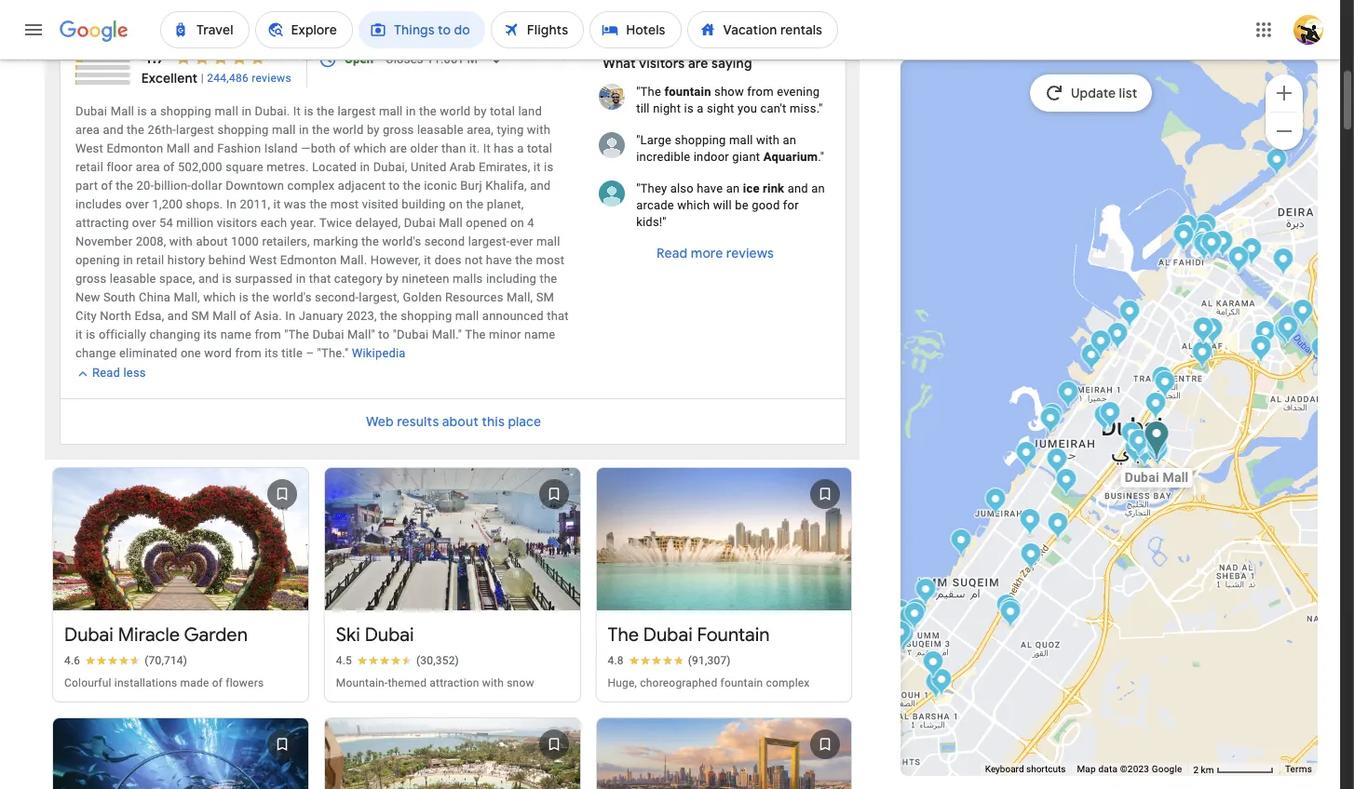 Task type: locate. For each thing, give the bounding box(es) containing it.
1 vertical spatial on
[[510, 216, 524, 230]]

located
[[312, 161, 357, 175]]

1 vertical spatial world's
[[273, 291, 312, 305]]

arcade
[[636, 199, 674, 213]]

save dubai aquarium & underwater zoo to collection image
[[260, 723, 304, 767]]

a up 26th- on the top left of page
[[150, 105, 157, 119]]

virtual reality park dubai mall image
[[1146, 433, 1168, 464]]

colourful installations made of flowers
[[64, 677, 264, 690]]

edmonton up floor
[[107, 142, 163, 156]]

results
[[397, 413, 439, 430]]

mall down the ⋅
[[379, 105, 403, 119]]

west
[[75, 142, 103, 156], [249, 254, 277, 268]]

map
[[1077, 765, 1096, 775]]

it right dubai.
[[293, 105, 301, 119]]

read down change
[[92, 367, 120, 381]]

0 horizontal spatial retail
[[75, 161, 103, 175]]

dubai mall image
[[1144, 421, 1169, 463]]

dubai creek tower image
[[1241, 237, 1263, 268]]

ice
[[743, 182, 760, 196]]

"the
[[636, 85, 661, 99], [284, 328, 309, 342]]

dubai opera image
[[1125, 437, 1146, 468]]

1 horizontal spatial world
[[440, 105, 471, 119]]

0 horizontal spatial that
[[309, 272, 331, 286]]

public beach image
[[915, 578, 937, 609]]

map data ©2023 google
[[1077, 765, 1182, 775]]

shopping up indoor
[[675, 134, 726, 148]]

in
[[242, 105, 252, 119], [406, 105, 416, 119], [299, 123, 309, 137], [360, 161, 370, 175], [123, 254, 133, 268], [296, 272, 306, 286]]

snow
[[507, 677, 534, 690]]

1 vertical spatial are
[[389, 142, 407, 156]]

0 vertical spatial edmonton
[[107, 142, 163, 156]]

surpassed
[[235, 272, 293, 286]]

1 horizontal spatial an
[[783, 134, 796, 148]]

are inside dubai mall is a shopping mall in dubai. it is the largest mall in the world by total land area and the 26th-largest shopping mall in the world by gross leasable area, tying with west edmonton mall and fashion island —both of which are older than it. it has a total retail floor area of 502,000 square metres. located in dubai, united arab emirates, it is part of the 20-billion-dollar downtown complex adjacent to the iconic burj khalifa, and includes over 1,200 shops. in 2011, it was the most visited building on the planet, attracting over 54 million visitors each year. twice delayed, dubai mall opened on 4 november 2008, with about 1000 retailers, marking the world's second largest-ever mall opening in retail history behind west edmonton mall. however, it does not have the most gross leasable space, and is surpassed in that category by nineteen malls including the new south china mall, which is the world's second-largest, golden resources mall, sm city north edsa, and sm mall of asia. in january 2023, the shopping mall announced that it is officially changing its name from "the dubai mall" to "dubai mall." the minor name change eliminated one word from its title – "the."
[[389, 142, 407, 156]]

to down dubai,
[[389, 179, 400, 193]]

visitors up 1000
[[217, 216, 257, 230]]

olioli® - a must-visit children's play museum image
[[1047, 512, 1069, 543]]

1 vertical spatial to
[[378, 328, 390, 342]]

|
[[201, 72, 204, 85]]

show
[[714, 85, 744, 99]]

largest down open
[[338, 105, 376, 119]]

colourful
[[64, 677, 111, 690]]

an up aquarium
[[783, 134, 796, 148]]

world up area,
[[440, 105, 471, 119]]

world's up however,
[[382, 235, 421, 249]]

1 horizontal spatial sm
[[536, 291, 554, 305]]

save dubai frame to collection image
[[803, 723, 848, 767]]

11:00 pm
[[427, 53, 478, 66]]

jumeirah beach image
[[1016, 441, 1037, 472]]

visitors inside dubai mall is a shopping mall in dubai. it is the largest mall in the world by total land area and the 26th-largest shopping mall in the world by gross leasable area, tying with west edmonton mall and fashion island —both of which are older than it. it has a total retail floor area of 502,000 square metres. located in dubai, united arab emirates, it is part of the 20-billion-dollar downtown complex adjacent to the iconic burj khalifa, and includes over 1,200 shops. in 2011, it was the most visited building on the planet, attracting over 54 million visitors each year. twice delayed, dubai mall opened on 4 november 2008, with about 1000 retailers, marking the world's second largest-ever mall opening in retail history behind west edmonton mall. however, it does not have the most gross leasable space, and is surpassed in that category by nineteen malls including the new south china mall, which is the world's second-largest, golden resources mall, sm city north edsa, and sm mall of asia. in january 2023, the shopping mall announced that it is officially changing its name from "the dubai mall" to "dubai mall." the minor name change eliminated one word from its title – "the."
[[217, 216, 257, 230]]

la mer beach image
[[1081, 344, 1102, 374]]

keyboard
[[985, 765, 1024, 775]]

million
[[176, 216, 214, 230]]

al shindagha museum image
[[1172, 224, 1194, 255]]

0 vertical spatial world's
[[382, 235, 421, 249]]

1 name from the left
[[220, 328, 251, 342]]

name
[[220, 328, 251, 342], [524, 328, 555, 342]]

west up part
[[75, 142, 103, 156]]

complex inside dubai mall is a shopping mall in dubai. it is the largest mall in the world by total land area and the 26th-largest shopping mall in the world by gross leasable area, tying with west edmonton mall and fashion island —both of which are older than it. it has a total retail floor area of 502,000 square metres. located in dubai, united arab emirates, it is part of the 20-billion-dollar downtown complex adjacent to the iconic burj khalifa, and includes over 1,200 shops. in 2011, it was the most visited building on the planet, attracting over 54 million visitors each year. twice delayed, dubai mall opened on 4 november 2008, with about 1000 retailers, marking the world's second largest-ever mall opening in retail history behind west edmonton mall. however, it does not have the most gross leasable space, and is surpassed in that category by nineteen malls including the new south china mall, which is the world's second-largest, golden resources mall, sm city north edsa, and sm mall of asia. in january 2023, the shopping mall announced that it is officially changing its name from "the dubai mall" to "dubai mall." the minor name change eliminated one word from its title – "the."
[[287, 179, 335, 193]]

not
[[465, 254, 483, 268]]

"the up the 'till'
[[636, 85, 661, 99]]

al fahidi historical neighbourhood image
[[1202, 231, 1223, 262]]

2 horizontal spatial a
[[697, 102, 704, 116]]

announced
[[482, 310, 544, 324]]

by up dubai,
[[367, 123, 380, 137]]

most up including at the top left of page
[[536, 254, 565, 268]]

0 horizontal spatial visitors
[[217, 216, 257, 230]]

1 horizontal spatial leasable
[[417, 123, 464, 137]]

of up billion-
[[163, 161, 175, 175]]

house of sheikh saeed al maktoum image
[[1174, 219, 1196, 250]]

complex up was
[[287, 179, 335, 193]]

than
[[441, 142, 466, 156]]

dubai
[[75, 105, 107, 119], [404, 216, 436, 230], [312, 328, 344, 342], [64, 624, 114, 647], [365, 624, 414, 647], [643, 624, 693, 647]]

mall of the emirates image
[[931, 669, 952, 699]]

jumeirah emirates towers image
[[1155, 371, 1176, 401]]

aquarium ."
[[763, 150, 824, 164]]

4.5 out of 5 stars from 30,352 reviews image
[[336, 654, 459, 669]]

save aquaventure waterpark to collection image
[[531, 723, 576, 767]]

with up giant
[[756, 134, 780, 148]]

it up nineteen
[[424, 254, 431, 268]]

dubai down the building
[[404, 216, 436, 230]]

0 vertical spatial on
[[449, 198, 463, 212]]

1 horizontal spatial area
[[136, 161, 160, 175]]

with
[[527, 123, 550, 137], [756, 134, 780, 148], [169, 235, 193, 249], [482, 677, 504, 690]]

mall, up "announced"
[[507, 291, 533, 305]]

word
[[204, 347, 232, 361]]

attracting
[[75, 216, 129, 230]]

burj park image
[[1128, 429, 1150, 460]]

google
[[1152, 765, 1182, 775]]

mall
[[215, 105, 238, 119], [379, 105, 403, 119], [272, 123, 296, 137], [729, 134, 753, 148], [536, 235, 560, 249], [455, 310, 479, 324]]

1 vertical spatial retail
[[136, 254, 164, 268]]

"large
[[636, 134, 672, 148]]

data
[[1098, 765, 1118, 775]]

1 vertical spatial most
[[536, 254, 565, 268]]

(70,714)
[[145, 655, 187, 668]]

reviews right more
[[726, 245, 774, 262]]

giant
[[732, 150, 760, 164]]

to up wikipedia link at the top left of the page
[[378, 328, 390, 342]]

2 horizontal spatial an
[[811, 182, 825, 196]]

about left this
[[442, 413, 478, 430]]

a right "has"
[[517, 142, 524, 156]]

the inside dubai mall is a shopping mall in dubai. it is the largest mall in the world by total land area and the 26th-largest shopping mall in the world by gross leasable area, tying with west edmonton mall and fashion island —both of which are older than it. it has a total retail floor area of 502,000 square metres. located in dubai, united arab emirates, it is part of the 20-billion-dollar downtown complex adjacent to the iconic burj khalifa, and includes over 1,200 shops. in 2011, it was the most visited building on the planet, attracting over 54 million visitors each year. twice delayed, dubai mall opened on 4 november 2008, with about 1000 retailers, marking the world's second largest-ever mall opening in retail history behind west edmonton mall. however, it does not have the most gross leasable space, and is surpassed in that category by nineteen malls including the new south china mall, which is the world's second-largest, golden resources mall, sm city north edsa, and sm mall of asia. in january 2023, the shopping mall announced that it is officially changing its name from "the dubai mall" to "dubai mall." the minor name change eliminated one word from its title – "the."
[[465, 328, 486, 342]]

1 horizontal spatial name
[[524, 328, 555, 342]]

1 horizontal spatial edmonton
[[280, 254, 337, 268]]

1 horizontal spatial world's
[[382, 235, 421, 249]]

and up '502,000'
[[193, 142, 214, 156]]

2 name from the left
[[524, 328, 555, 342]]

2 vertical spatial from
[[235, 347, 261, 361]]

1 vertical spatial world
[[333, 123, 364, 137]]

november
[[75, 235, 132, 249]]

1 vertical spatial visitors
[[217, 216, 257, 230]]

(30,352)
[[416, 655, 459, 668]]

0 vertical spatial retail
[[75, 161, 103, 175]]

kids!"
[[636, 215, 667, 229]]

0 vertical spatial reviews
[[252, 72, 291, 85]]

alserkal avenue image
[[996, 594, 1018, 625]]

1 horizontal spatial complex
[[766, 677, 810, 690]]

mall."
[[432, 328, 462, 342]]

to
[[389, 179, 400, 193], [378, 328, 390, 342]]

largest-
[[468, 235, 510, 249]]

reviews up dubai.
[[252, 72, 291, 85]]

4
[[527, 216, 534, 230]]

mall
[[110, 105, 134, 119], [166, 142, 190, 156], [439, 216, 463, 230], [213, 310, 236, 324]]

0 vertical spatial by
[[474, 105, 487, 119]]

al fahidi fort image
[[1194, 233, 1215, 264]]

the dubai fountain
[[608, 624, 770, 647]]

huge,
[[608, 677, 637, 690]]

in left 2011,
[[226, 198, 237, 212]]

officially
[[99, 328, 146, 342]]

are left saying
[[688, 55, 708, 72]]

0 vertical spatial visitors
[[639, 55, 685, 72]]

0 horizontal spatial read
[[92, 367, 120, 381]]

khalifa,
[[485, 179, 527, 193]]

⋅
[[377, 53, 382, 66]]

1 horizontal spatial about
[[442, 413, 478, 430]]

united
[[411, 161, 447, 175]]

54
[[159, 216, 173, 230]]

leasable up south
[[110, 272, 156, 286]]

20-
[[137, 179, 154, 193]]

by down however,
[[386, 272, 399, 286]]

safa park image
[[1056, 468, 1077, 499]]

this
[[481, 413, 504, 430]]

minor
[[489, 328, 521, 342]]

most up twice
[[330, 198, 359, 212]]

1 vertical spatial the
[[608, 624, 639, 647]]

includes
[[75, 198, 122, 212]]

0 vertical spatial sm
[[536, 291, 554, 305]]

world's up asia.
[[273, 291, 312, 305]]

retail up part
[[75, 161, 103, 175]]

ski dubai
[[336, 624, 414, 647]]

0 horizontal spatial in
[[226, 198, 237, 212]]

for
[[783, 199, 799, 213]]

2 horizontal spatial by
[[474, 105, 487, 119]]

from up can't
[[747, 85, 774, 99]]

zoom in map image
[[1273, 81, 1295, 104]]

0 vertical spatial it
[[293, 105, 301, 119]]

in right opening
[[123, 254, 133, 268]]

kite and surf beach image
[[985, 488, 1006, 519]]

creek park image
[[1275, 318, 1296, 348]]

sm up the changing at left
[[191, 310, 209, 324]]

world up the —both
[[333, 123, 364, 137]]

502,000
[[178, 161, 222, 175]]

area
[[75, 123, 100, 137], [136, 161, 160, 175]]

most
[[330, 198, 359, 212], [536, 254, 565, 268]]

is right night at top
[[684, 102, 694, 116]]

0 horizontal spatial which
[[203, 291, 236, 305]]

0 horizontal spatial are
[[389, 142, 407, 156]]

0 vertical spatial complex
[[287, 179, 335, 193]]

west up surpassed at the left of the page
[[249, 254, 277, 268]]

0 horizontal spatial edmonton
[[107, 142, 163, 156]]

1 horizontal spatial largest
[[338, 105, 376, 119]]

a
[[697, 102, 704, 116], [150, 105, 157, 119], [517, 142, 524, 156]]

1 horizontal spatial are
[[688, 55, 708, 72]]

0 horizontal spatial have
[[486, 254, 512, 268]]

0 horizontal spatial most
[[330, 198, 359, 212]]

sm up "announced"
[[536, 291, 554, 305]]

excellent | 244,486 reviews
[[141, 70, 291, 87]]

by up area,
[[474, 105, 487, 119]]

wikipedia link
[[352, 347, 406, 361]]

leasable up than
[[417, 123, 464, 137]]

flowers
[[226, 677, 264, 690]]

0 horizontal spatial "the
[[284, 328, 309, 342]]

keyboard shortcuts
[[985, 765, 1066, 775]]

on left 4 on the top of page
[[510, 216, 524, 230]]

retailers,
[[262, 235, 310, 249]]

1 horizontal spatial on
[[510, 216, 524, 230]]

less
[[123, 367, 146, 381]]

its up word
[[204, 328, 217, 342]]

0 vertical spatial "the
[[636, 85, 661, 99]]

which inside and an arcade which will be good for kids!"
[[677, 199, 710, 213]]

madinat jumeirah image
[[884, 624, 906, 655]]

theatre of digital art image
[[890, 621, 911, 652]]

1 vertical spatial west
[[249, 254, 277, 268]]

1 horizontal spatial by
[[386, 272, 399, 286]]

is down surpassed at the left of the page
[[239, 291, 249, 305]]

that right "announced"
[[547, 310, 569, 324]]

mall up floor
[[110, 105, 134, 119]]

of
[[339, 142, 350, 156], [163, 161, 175, 175], [101, 179, 113, 193], [240, 310, 251, 324], [212, 677, 223, 690]]

mall down resources
[[455, 310, 479, 324]]

1 horizontal spatial which
[[354, 142, 386, 156]]

the right mall."
[[465, 328, 486, 342]]

0 horizontal spatial its
[[204, 328, 217, 342]]

dubai up the 4.8 out of 5 stars from 91,307 reviews 'image'
[[643, 624, 693, 647]]

area,
[[467, 123, 494, 137]]

1 vertical spatial which
[[677, 199, 710, 213]]

are up dubai,
[[389, 142, 407, 156]]

visitors up "the fountain
[[639, 55, 685, 72]]

an left ice
[[726, 182, 740, 196]]

2 vertical spatial which
[[203, 291, 236, 305]]

0 horizontal spatial leasable
[[110, 272, 156, 286]]

"the fountain
[[636, 85, 711, 99]]

area up part
[[75, 123, 100, 137]]

mall inside "large shopping mall with an incredible indoor giant
[[729, 134, 753, 148]]

1 vertical spatial over
[[132, 216, 156, 230]]

0 vertical spatial largest
[[338, 105, 376, 119]]

of right the made
[[212, 677, 223, 690]]

which down behind
[[203, 291, 236, 305]]

marking
[[313, 235, 358, 249]]

1 vertical spatial from
[[255, 328, 281, 342]]

1 vertical spatial "the
[[284, 328, 309, 342]]

fountain down (91,307)
[[720, 677, 763, 690]]

land
[[518, 105, 542, 119]]

more
[[691, 245, 723, 262]]

0 horizontal spatial sm
[[191, 310, 209, 324]]

shortcuts
[[1026, 765, 1066, 775]]

deira clocktower image
[[1273, 248, 1294, 278]]

0 horizontal spatial name
[[220, 328, 251, 342]]

and up the changing at left
[[167, 310, 188, 324]]

read left more
[[656, 245, 687, 262]]

and up for
[[788, 182, 808, 196]]

with left snow
[[482, 677, 504, 690]]

name down "announced"
[[524, 328, 555, 342]]

will
[[713, 199, 732, 213]]

zabeel park image
[[1193, 317, 1214, 347]]

the up 4.8
[[608, 624, 639, 647]]

it down city at top
[[75, 328, 83, 342]]

have up will
[[697, 182, 723, 196]]

mall, down space,
[[174, 291, 200, 305]]

xva gallery image
[[1201, 231, 1223, 262]]

kite beach image
[[951, 529, 972, 560]]

0 horizontal spatial mall,
[[174, 291, 200, 305]]

1 vertical spatial have
[[486, 254, 512, 268]]

largest up '502,000'
[[176, 123, 214, 137]]

from down asia.
[[255, 328, 281, 342]]

that up second-
[[309, 272, 331, 286]]

which up dubai,
[[354, 142, 386, 156]]

1 vertical spatial largest
[[176, 123, 214, 137]]

and right khalifa,
[[530, 179, 551, 193]]

it.
[[469, 142, 480, 156]]

0 horizontal spatial it
[[293, 105, 301, 119]]

1 horizontal spatial "the
[[636, 85, 661, 99]]

inside burj al arab image
[[904, 603, 925, 633]]

it right it.
[[483, 142, 491, 156]]

world
[[440, 105, 471, 119], [333, 123, 364, 137]]

the dubai fountain image
[[1134, 439, 1155, 469]]

what visitors are saying
[[603, 55, 752, 72]]

in up adjacent
[[360, 161, 370, 175]]

dubai garden glow image
[[1192, 341, 1213, 372]]

which down also
[[677, 199, 710, 213]]

name up word
[[220, 328, 251, 342]]

dubai aquarium & underwater zoo image
[[1142, 431, 1164, 462]]

1 vertical spatial read
[[92, 367, 120, 381]]

0 horizontal spatial largest
[[176, 123, 214, 137]]

ever
[[510, 235, 533, 249]]

1 vertical spatial it
[[483, 142, 491, 156]]

till
[[636, 102, 650, 116]]

largest
[[338, 105, 376, 119], [176, 123, 214, 137]]

in right surpassed at the left of the page
[[296, 272, 306, 286]]

malls
[[453, 272, 483, 286]]

1 horizontal spatial in
[[285, 310, 296, 324]]

its left title
[[265, 347, 278, 361]]

opening
[[75, 254, 120, 268]]

over down 20-
[[125, 198, 149, 212]]

zoom out map image
[[1273, 120, 1295, 142]]

0 vertical spatial about
[[196, 235, 228, 249]]

al farooq omar bin al khattab mosque image
[[1019, 508, 1041, 539]]

visited
[[362, 198, 398, 212]]

is down excellent on the top left of page
[[137, 105, 147, 119]]

have down largest-
[[486, 254, 512, 268]]

night
[[653, 102, 681, 116]]

dubai miracle garden
[[64, 624, 248, 647]]

0 vertical spatial are
[[688, 55, 708, 72]]

evening
[[777, 85, 820, 99]]

0 horizontal spatial area
[[75, 123, 100, 137]]

shops.
[[186, 198, 223, 212]]

1 horizontal spatial total
[[527, 142, 552, 156]]

1 horizontal spatial most
[[536, 254, 565, 268]]

is right dubai.
[[304, 105, 314, 119]]

the green planet image
[[1094, 404, 1115, 435]]

retail down 2008,
[[136, 254, 164, 268]]

0 vertical spatial gross
[[383, 123, 414, 137]]



Task type: vqa. For each thing, say whether or not it's contained in the screenshot.
the & inside Commercial & other licenses link
no



Task type: describe. For each thing, give the bounding box(es) containing it.
save ski dubai to collection image
[[531, 472, 576, 517]]

show from evening till night is a sight you can't miss."
[[636, 85, 823, 116]]

dubai dolphinarium image
[[1274, 319, 1295, 350]]

dubai water canal image
[[1046, 448, 1068, 479]]

fashion
[[217, 142, 261, 156]]

open ⋅ closes 11:00 pm
[[345, 53, 478, 66]]

golden
[[403, 291, 442, 305]]

1,200
[[152, 198, 183, 212]]

1 vertical spatial total
[[527, 142, 552, 156]]

0 vertical spatial west
[[75, 142, 103, 156]]

burj al arab image
[[890, 600, 911, 631]]

floor
[[107, 161, 133, 175]]

green art gallery image
[[1000, 598, 1021, 629]]

is down city at top
[[86, 328, 95, 342]]

mall right ever
[[536, 235, 560, 249]]

children's city image
[[1277, 316, 1299, 346]]

0 horizontal spatial gross
[[75, 272, 107, 286]]

jumeirah beach hotel image
[[906, 599, 927, 630]]

has
[[494, 142, 514, 156]]

3d world selfie museum dubai image
[[1020, 543, 1042, 574]]

mall up word
[[213, 310, 236, 324]]

."
[[818, 150, 824, 164]]

shopping inside "large shopping mall with an incredible indoor giant
[[675, 134, 726, 148]]

space,
[[159, 272, 195, 286]]

jumeirah mosque image
[[1107, 322, 1128, 353]]

second
[[424, 235, 465, 249]]

read for read more reviews
[[656, 245, 687, 262]]

(91,307)
[[688, 655, 731, 668]]

waterfront market image
[[1266, 148, 1288, 179]]

themed
[[388, 677, 427, 690]]

metres.
[[267, 161, 309, 175]]

2 vertical spatial by
[[386, 272, 399, 286]]

category
[[334, 272, 383, 286]]

update list
[[1071, 85, 1137, 102]]

0 vertical spatial to
[[389, 179, 400, 193]]

is right emirates,
[[544, 161, 553, 175]]

mall down 244,486
[[215, 105, 238, 119]]

coffee museum image
[[1201, 233, 1223, 264]]

resources
[[445, 291, 503, 305]]

dubai gold souk image
[[1196, 213, 1217, 244]]

largest,
[[359, 291, 400, 305]]

what
[[603, 55, 636, 72]]

reviews aren't verified
[[75, 26, 192, 39]]

kidzania - dubai mall image
[[1147, 439, 1168, 469]]

with up history
[[169, 235, 193, 249]]

aya image
[[1250, 335, 1272, 366]]

planet,
[[487, 198, 524, 212]]

img worlds of adventure image
[[1254, 776, 1276, 790]]

in up older
[[406, 105, 416, 119]]

nineteen
[[402, 272, 449, 286]]

0 vertical spatial area
[[75, 123, 100, 137]]

0 vertical spatial most
[[330, 198, 359, 212]]

1 vertical spatial reviews
[[726, 245, 774, 262]]

with inside "large shopping mall with an incredible indoor giant
[[756, 134, 780, 148]]

mall down 26th- on the top left of page
[[166, 142, 190, 156]]

0 horizontal spatial a
[[150, 105, 157, 119]]

al seef street image
[[1229, 247, 1250, 278]]

0 horizontal spatial total
[[490, 105, 515, 119]]

mall up second
[[439, 216, 463, 230]]

"they also have an ice rink
[[636, 182, 784, 196]]

also
[[670, 182, 694, 196]]

of left asia.
[[240, 310, 251, 324]]

dubai up 4.5 out of 5 stars from 30,352 reviews image
[[365, 624, 414, 647]]

1 vertical spatial about
[[442, 413, 478, 430]]

1 vertical spatial sm
[[191, 310, 209, 324]]

china
[[139, 291, 171, 305]]

1 horizontal spatial retail
[[136, 254, 164, 268]]

a inside show from evening till night is a sight you can't miss."
[[697, 102, 704, 116]]

indoor
[[694, 150, 729, 164]]

4.6 out of 5 stars from 70,714 reviews image
[[64, 654, 187, 669]]

souk madinat jumeirah image
[[893, 624, 914, 655]]

"the inside dubai mall is a shopping mall in dubai. it is the largest mall in the world by total land area and the 26th-largest shopping mall in the world by gross leasable area, tying with west edmonton mall and fashion island —both of which are older than it. it has a total retail floor area of 502,000 square metres. located in dubai, united arab emirates, it is part of the 20-billion-dollar downtown complex adjacent to the iconic burj khalifa, and includes over 1,200 shops. in 2011, it was the most visited building on the planet, attracting over 54 million visitors each year. twice delayed, dubai mall opened on 4 november 2008, with about 1000 retailers, marking the world's second largest-ever mall opening in retail history behind west edmonton mall. however, it does not have the most gross leasable space, and is surpassed in that category by nineteen malls including the new south china mall, which is the world's second-largest, golden resources mall, sm city north edsa, and sm mall of asia. in january 2023, the shopping mall announced that it is officially changing its name from "the dubai mall" to "dubai mall." the minor name change eliminated one word from its title – "the."
[[284, 328, 309, 342]]

north
[[100, 310, 131, 324]]

emirates,
[[479, 161, 530, 175]]

older
[[410, 142, 438, 156]]

tying
[[497, 123, 524, 137]]

4.7
[[141, 46, 167, 69]]

244,486
[[207, 72, 249, 85]]

made
[[180, 677, 209, 690]]

lawrie shabibi image
[[1000, 601, 1021, 631]]

rink
[[763, 182, 784, 196]]

1 vertical spatial area
[[136, 161, 160, 175]]

you
[[738, 102, 757, 116]]

including
[[486, 272, 537, 286]]

burj khalifa image
[[1131, 432, 1153, 463]]

with down land
[[527, 123, 550, 137]]

is down behind
[[222, 272, 232, 286]]

0 vertical spatial world
[[440, 105, 471, 119]]

wild wadi waterpark jumeirah image
[[899, 605, 921, 636]]

aren't
[[121, 26, 150, 39]]

1 vertical spatial in
[[285, 310, 296, 324]]

terms link
[[1285, 765, 1312, 775]]

1 vertical spatial that
[[547, 310, 569, 324]]

4.7 out of 5 stars from 244,486 reviews. excellent. element
[[141, 46, 291, 88]]

it left was
[[273, 198, 281, 212]]

wikipedia
[[352, 347, 406, 361]]

dubai international financial centre image
[[1145, 392, 1167, 423]]

an inside "large shopping mall with an incredible indoor giant
[[783, 134, 796, 148]]

mall up island at left top
[[272, 123, 296, 137]]

1 mall, from the left
[[174, 291, 200, 305]]

from inside show from evening till night is a sight you can't miss."
[[747, 85, 774, 99]]

arab
[[450, 161, 476, 175]]

1 horizontal spatial it
[[483, 142, 491, 156]]

dubai ice rink image
[[1146, 435, 1168, 466]]

"the."
[[317, 347, 349, 361]]

26th-
[[148, 123, 176, 137]]

about inside dubai mall is a shopping mall in dubai. it is the largest mall in the world by total land area and the 26th-largest shopping mall in the world by gross leasable area, tying with west edmonton mall and fashion island —both of which are older than it. it has a total retail floor area of 502,000 square metres. located in dubai, united arab emirates, it is part of the 20-billion-dollar downtown complex adjacent to the iconic burj khalifa, and includes over 1,200 shops. in 2011, it was the most visited building on the planet, attracting over 54 million visitors each year. twice delayed, dubai mall opened on 4 november 2008, with about 1000 retailers, marking the world's second largest-ever mall opening in retail history behind west edmonton mall. however, it does not have the most gross leasable space, and is surpassed in that category by nineteen malls including the new south china mall, which is the world's second-largest, golden resources mall, sm city north edsa, and sm mall of asia. in january 2023, the shopping mall announced that it is officially changing its name from "the dubai mall" to "dubai mall." the minor name change eliminated one word from its title – "the."
[[196, 235, 228, 249]]

museum of the future image
[[1152, 366, 1173, 397]]

changing
[[149, 328, 200, 342]]

4.8 out of 5 stars from 91,307 reviews image
[[608, 654, 731, 669]]

fountain
[[697, 624, 770, 647]]

0 horizontal spatial world's
[[273, 291, 312, 305]]

1 vertical spatial edmonton
[[280, 254, 337, 268]]

1 horizontal spatial gross
[[383, 123, 414, 137]]

dubai mall is a shopping mall in dubai. it is the largest mall in the world by total land area and the 26th-largest shopping mall in the world by gross leasable area, tying with west edmonton mall and fashion island —both of which are older than it. it has a total retail floor area of 502,000 square metres. located in dubai, united arab emirates, it is part of the 20-billion-dollar downtown complex adjacent to the iconic burj khalifa, and includes over 1,200 shops. in 2011, it was the most visited building on the planet, attracting over 54 million visitors each year. twice delayed, dubai mall opened on 4 november 2008, with about 1000 retailers, marking the world's second largest-ever mall opening in retail history behind west edmonton mall. however, it does not have the most gross leasable space, and is surpassed in that category by nineteen malls including the new south china mall, which is the world's second-largest, golden resources mall, sm city north edsa, and sm mall of asia. in january 2023, the shopping mall announced that it is officially changing its name from "the dubai mall" to "dubai mall." the minor name change eliminated one word from its title – "the."
[[75, 105, 569, 361]]

2 mall, from the left
[[507, 291, 533, 305]]

new
[[75, 291, 100, 305]]

dubai creek golf & yacht club image
[[1292, 299, 1314, 330]]

and up floor
[[103, 123, 124, 137]]

garden
[[184, 624, 248, 647]]

was
[[284, 198, 306, 212]]

mercato beach image
[[1058, 381, 1079, 412]]

is inside show from evening till night is a sight you can't miss."
[[684, 102, 694, 116]]

dubai spice souk image
[[1192, 221, 1213, 251]]

4.6
[[64, 655, 80, 668]]

the ripe market- academy park image
[[923, 651, 944, 682]]

and an arcade which will be good for kids!"
[[636, 182, 825, 229]]

"they
[[636, 182, 667, 196]]

"dubai
[[393, 328, 429, 342]]

city walk image
[[1100, 401, 1121, 432]]

update list button
[[1030, 75, 1152, 112]]

mall"
[[347, 328, 375, 342]]

it right emirates,
[[533, 161, 541, 175]]

0 vertical spatial over
[[125, 198, 149, 212]]

square
[[226, 161, 263, 175]]

saying
[[712, 55, 752, 72]]

0 horizontal spatial by
[[367, 123, 380, 137]]

jameel arts centre image
[[1311, 336, 1332, 367]]

1 vertical spatial complex
[[766, 677, 810, 690]]

dubai up "the."
[[312, 328, 344, 342]]

grand bur dubai masjid image
[[1192, 231, 1213, 262]]

one
[[181, 347, 201, 361]]

0 vertical spatial leasable
[[417, 123, 464, 137]]

0 horizontal spatial world
[[333, 123, 364, 137]]

have inside dubai mall is a shopping mall in dubai. it is the largest mall in the world by total land area and the 26th-largest shopping mall in the world by gross leasable area, tying with west edmonton mall and fashion island —both of which are older than it. it has a total retail floor area of 502,000 square metres. located in dubai, united arab emirates, it is part of the 20-billion-dollar downtown complex adjacent to the iconic burj khalifa, and includes over 1,200 shops. in 2011, it was the most visited building on the planet, attracting over 54 million visitors each year. twice delayed, dubai mall opened on 4 november 2008, with about 1000 retailers, marking the world's second largest-ever mall opening in retail history behind west edmonton mall. however, it does not have the most gross leasable space, and is surpassed in that category by nineteen malls including the new south china mall, which is the world's second-largest, golden resources mall, sm city north edsa, and sm mall of asia. in january 2023, the shopping mall announced that it is officially changing its name from "the dubai mall" to "dubai mall." the minor name change eliminated one word from its title – "the."
[[486, 254, 512, 268]]

shopping up 26th- on the top left of page
[[160, 105, 211, 119]]

0 horizontal spatial fountain
[[664, 85, 711, 99]]

of up 'located'
[[339, 142, 350, 156]]

1 horizontal spatial west
[[249, 254, 277, 268]]

jumeirah beach park image
[[1040, 407, 1061, 438]]

read less
[[92, 367, 146, 381]]

delayed,
[[355, 216, 401, 230]]

asia.
[[254, 310, 282, 324]]

1 vertical spatial leasable
[[110, 272, 156, 286]]

la mer beach image
[[1090, 330, 1112, 360]]

0 vertical spatial its
[[204, 328, 217, 342]]

map region
[[689, 0, 1354, 790]]

dubai museum image
[[1194, 234, 1215, 264]]

south
[[103, 291, 136, 305]]

0 vertical spatial in
[[226, 198, 237, 212]]

read for read less
[[92, 367, 120, 381]]

and down behind
[[198, 272, 219, 286]]

reviews inside 'excellent | 244,486 reviews'
[[252, 72, 291, 85]]

of right part
[[101, 179, 113, 193]]

an inside and an arcade which will be good for kids!"
[[811, 182, 825, 196]]

jumeirah public beach image
[[1042, 403, 1063, 434]]

change
[[75, 347, 116, 361]]

1 horizontal spatial a
[[517, 142, 524, 156]]

ayyam gallery image
[[1001, 599, 1022, 630]]

behind
[[208, 254, 246, 268]]

reviews
[[75, 26, 118, 39]]

ski dubai image
[[925, 671, 947, 702]]

burj
[[460, 179, 482, 193]]

does
[[434, 254, 462, 268]]

2023,
[[346, 310, 377, 324]]

dubai up floor
[[75, 105, 107, 119]]

saruq al-hadid archaeological museum image
[[1173, 224, 1195, 254]]

1 vertical spatial its
[[265, 347, 278, 361]]

dubai frame image
[[1202, 318, 1223, 348]]

save dubai miracle garden to collection image
[[260, 472, 304, 517]]

in left dubai.
[[242, 105, 252, 119]]

1 horizontal spatial the
[[608, 624, 639, 647]]

museum of illusions image
[[1212, 230, 1234, 261]]

1 vertical spatial fountain
[[720, 677, 763, 690]]

4.8
[[608, 655, 624, 668]]

dubai up "4.6"
[[64, 624, 114, 647]]

dubai creek image
[[1255, 320, 1277, 351]]

al shindagha historic district image
[[1177, 214, 1198, 245]]

billion-
[[154, 179, 191, 193]]

—both
[[301, 142, 336, 156]]

excellent
[[141, 70, 198, 87]]

opened
[[466, 216, 507, 230]]

etihad museum image
[[1119, 300, 1141, 331]]

save the dubai fountain to collection image
[[803, 472, 848, 517]]

eliminated
[[119, 347, 177, 361]]

shopping down the golden
[[401, 310, 452, 324]]

city
[[75, 310, 97, 324]]

can't
[[760, 102, 786, 116]]

shopping up fashion
[[217, 123, 269, 137]]

building
[[402, 198, 446, 212]]

main menu image
[[22, 19, 45, 41]]

2 km
[[1193, 765, 1216, 775]]

read more reviews
[[656, 245, 774, 262]]

and inside and an arcade which will be good for kids!"
[[788, 182, 808, 196]]

mall.
[[340, 254, 367, 268]]

1 horizontal spatial visitors
[[639, 55, 685, 72]]

0 vertical spatial have
[[697, 182, 723, 196]]

0 vertical spatial which
[[354, 142, 386, 156]]

sky views observatory image
[[1121, 422, 1142, 453]]

0 horizontal spatial on
[[449, 198, 463, 212]]

al seef image
[[1228, 246, 1250, 277]]

web results about this place
[[366, 413, 541, 430]]

in up the —both
[[299, 123, 309, 137]]

year.
[[290, 216, 317, 230]]

0 horizontal spatial an
[[726, 182, 740, 196]]



